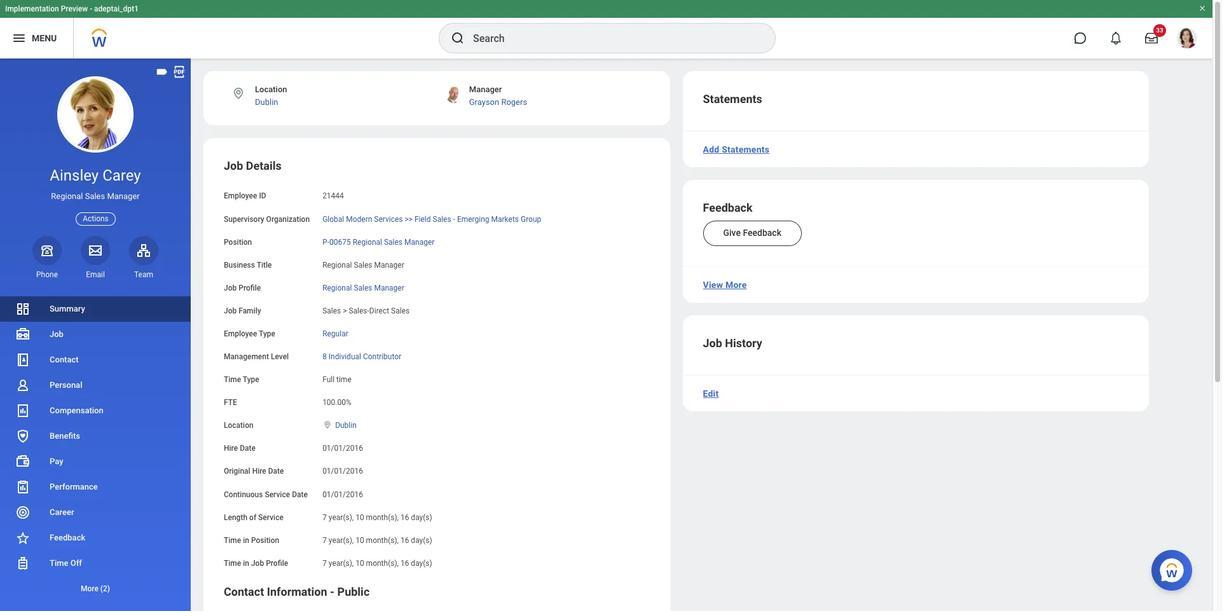 Task type: locate. For each thing, give the bounding box(es) containing it.
more left (2) at the left of page
[[81, 585, 98, 593]]

email ainsley carey element
[[81, 270, 110, 280]]

2 vertical spatial 7
[[323, 559, 327, 568]]

0 vertical spatial dublin link
[[255, 98, 278, 107]]

year(s), for time in job profile
[[329, 559, 354, 568]]

dublin inside job details group
[[335, 421, 357, 430]]

1 vertical spatial 7
[[323, 536, 327, 545]]

edit button
[[698, 381, 724, 406]]

2 vertical spatial day(s)
[[411, 559, 432, 568]]

- left emerging
[[453, 215, 455, 224]]

year(s), for length of service
[[329, 513, 354, 522]]

0 vertical spatial 7 year(s), 10 month(s), 16 day(s)
[[323, 513, 432, 522]]

original hire date element
[[323, 460, 363, 477]]

1 vertical spatial service
[[258, 513, 284, 522]]

time
[[337, 375, 352, 384]]

manager down p-00675 regional sales manager at the top left
[[374, 261, 404, 270]]

day(s) inside length of service element
[[411, 513, 432, 522]]

position
[[224, 238, 252, 247], [251, 536, 279, 545]]

10 up time in job profile element
[[356, 536, 364, 545]]

view team image
[[136, 243, 151, 258]]

sales up regional sales manager link
[[354, 261, 372, 270]]

mail image
[[88, 243, 103, 258]]

0 vertical spatial year(s),
[[329, 513, 354, 522]]

statements up add statements
[[703, 92, 763, 106]]

feedback inside button
[[743, 228, 782, 238]]

year(s), inside length of service element
[[329, 513, 354, 522]]

day(s) inside time in job profile element
[[411, 559, 432, 568]]

16 up time in job profile element
[[401, 536, 409, 545]]

10 inside length of service element
[[356, 513, 364, 522]]

- right preview
[[90, 4, 92, 13]]

personal link
[[0, 373, 191, 398]]

1 horizontal spatial date
[[268, 467, 284, 476]]

more
[[726, 280, 747, 290], [81, 585, 98, 593]]

regional down "ainsley"
[[51, 192, 83, 201]]

1 7 year(s), 10 month(s), 16 day(s) from the top
[[323, 513, 432, 522]]

manager down carey
[[107, 192, 140, 201]]

time for time off
[[50, 559, 68, 568]]

3 month(s), from the top
[[366, 559, 399, 568]]

grayson
[[469, 98, 499, 107]]

sales down "ainsley carey" at the top left
[[85, 192, 105, 201]]

sales down the services on the left of page
[[384, 238, 403, 247]]

time down length
[[224, 536, 241, 545]]

regional sales manager up job family element on the left of the page
[[323, 284, 404, 292]]

job inside list
[[50, 329, 64, 339]]

0 vertical spatial dublin
[[255, 98, 278, 107]]

add
[[703, 144, 720, 155]]

regional sales manager up regional sales manager link
[[323, 261, 404, 270]]

1 in from the top
[[243, 536, 249, 545]]

1 vertical spatial more
[[81, 585, 98, 593]]

0 vertical spatial location
[[255, 85, 287, 94]]

month(s), up time in job profile element
[[366, 536, 399, 545]]

type down management
[[243, 375, 259, 384]]

in down time in position
[[243, 559, 249, 568]]

16 inside length of service element
[[401, 513, 409, 522]]

1 vertical spatial regional sales manager
[[323, 261, 404, 270]]

manager up grayson
[[469, 85, 502, 94]]

1 vertical spatial dublin
[[335, 421, 357, 430]]

0 vertical spatial 10
[[356, 513, 364, 522]]

contact up personal
[[50, 355, 79, 364]]

1 vertical spatial type
[[243, 375, 259, 384]]

regional sales manager for regional sales manager link
[[323, 284, 404, 292]]

job for job profile
[[224, 284, 237, 292]]

job for job
[[50, 329, 64, 339]]

7 inside time in job profile element
[[323, 559, 327, 568]]

day(s) inside time in position element
[[411, 536, 432, 545]]

16 up time in position element
[[401, 513, 409, 522]]

3 7 from the top
[[323, 559, 327, 568]]

time up fte
[[224, 375, 241, 384]]

time off
[[50, 559, 82, 568]]

month(s), down time in position element
[[366, 559, 399, 568]]

type
[[259, 329, 275, 338], [243, 375, 259, 384]]

profile down time in position
[[266, 559, 288, 568]]

type up management level
[[259, 329, 275, 338]]

2 01/01/2016 from the top
[[323, 467, 363, 476]]

10 up time in position element
[[356, 513, 364, 522]]

fte
[[224, 398, 237, 407]]

1 employee from the top
[[224, 192, 257, 201]]

job link
[[0, 322, 191, 347]]

time for time in job profile
[[224, 559, 241, 568]]

1 vertical spatial employee
[[224, 329, 257, 338]]

pay image
[[15, 454, 31, 469]]

0 vertical spatial type
[[259, 329, 275, 338]]

10 up the public
[[356, 559, 364, 568]]

2 vertical spatial -
[[330, 585, 335, 598]]

0 horizontal spatial -
[[90, 4, 92, 13]]

benefits link
[[0, 424, 191, 449]]

hire right original
[[252, 467, 266, 476]]

0 vertical spatial more
[[726, 280, 747, 290]]

regional
[[51, 192, 83, 201], [353, 238, 382, 247], [323, 261, 352, 270], [323, 284, 352, 292]]

feedback image
[[15, 531, 31, 546]]

1 vertical spatial 01/01/2016
[[323, 467, 363, 476]]

contributor
[[363, 352, 401, 361]]

job down business
[[224, 284, 237, 292]]

job left 'history'
[[703, 337, 723, 350]]

2 day(s) from the top
[[411, 536, 432, 545]]

date left continuous service date element
[[292, 490, 308, 499]]

1 vertical spatial -
[[453, 215, 455, 224]]

performance image
[[15, 480, 31, 495]]

1 vertical spatial 16
[[401, 536, 409, 545]]

contact information - public button
[[224, 585, 370, 598]]

time for time type
[[224, 375, 241, 384]]

1 horizontal spatial contact
[[224, 585, 264, 598]]

0 horizontal spatial location
[[224, 421, 254, 430]]

3 day(s) from the top
[[411, 559, 432, 568]]

16 inside time in job profile element
[[401, 559, 409, 568]]

in down length of service
[[243, 536, 249, 545]]

2 vertical spatial feedback
[[50, 533, 85, 543]]

list containing summary
[[0, 296, 191, 602]]

location dublin
[[255, 85, 287, 107]]

0 horizontal spatial more
[[81, 585, 98, 593]]

sales inside global modern services >> field sales - emerging markets group link
[[433, 215, 451, 224]]

0 horizontal spatial date
[[240, 444, 256, 453]]

regional sales manager down "ainsley carey" at the top left
[[51, 192, 140, 201]]

more (2) button
[[0, 581, 191, 597]]

location image left location dublin
[[232, 87, 246, 101]]

time off image
[[15, 556, 31, 571]]

time in job profile
[[224, 559, 288, 568]]

1 vertical spatial feedback
[[743, 228, 782, 238]]

16 inside time in position element
[[401, 536, 409, 545]]

dublin
[[255, 98, 278, 107], [335, 421, 357, 430]]

business
[[224, 261, 255, 270]]

time down time in position
[[224, 559, 241, 568]]

regional up ">"
[[323, 284, 352, 292]]

year(s), up time in job profile element
[[329, 536, 354, 545]]

0 vertical spatial employee
[[224, 192, 257, 201]]

feedback link
[[0, 525, 191, 551]]

0 vertical spatial month(s),
[[366, 513, 399, 522]]

1 horizontal spatial more
[[726, 280, 747, 290]]

7 inside length of service element
[[323, 513, 327, 522]]

services
[[374, 215, 403, 224]]

length of service
[[224, 513, 284, 522]]

month(s), up time in position element
[[366, 513, 399, 522]]

employee id element
[[323, 184, 344, 201]]

location image
[[232, 87, 246, 101], [323, 421, 333, 430]]

id
[[259, 192, 266, 201]]

day(s) for length of service
[[411, 513, 432, 522]]

employee for employee type
[[224, 329, 257, 338]]

2 vertical spatial 10
[[356, 559, 364, 568]]

tag image
[[155, 65, 169, 79]]

regional down 00675
[[323, 261, 352, 270]]

sales right field
[[433, 215, 451, 224]]

2 vertical spatial 16
[[401, 559, 409, 568]]

0 vertical spatial hire
[[224, 444, 238, 453]]

employee left the id
[[224, 192, 257, 201]]

regional sales manager inside 'navigation pane' region
[[51, 192, 140, 201]]

manager inside the manager grayson rogers
[[469, 85, 502, 94]]

1 16 from the top
[[401, 513, 409, 522]]

phone image
[[38, 243, 56, 258]]

2 horizontal spatial -
[[453, 215, 455, 224]]

01/01/2016 up continuous service date element
[[323, 467, 363, 476]]

view printable version (pdf) image
[[172, 65, 186, 79]]

7 year(s), 10 month(s), 16 day(s) up time in position element
[[323, 513, 432, 522]]

1 horizontal spatial location
[[255, 85, 287, 94]]

1 horizontal spatial -
[[330, 585, 335, 598]]

month(s), inside length of service element
[[366, 513, 399, 522]]

0 horizontal spatial profile
[[239, 284, 261, 292]]

10 for length of service
[[356, 513, 364, 522]]

3 10 from the top
[[356, 559, 364, 568]]

view more button
[[698, 272, 752, 298]]

inbox large image
[[1146, 32, 1158, 45]]

-
[[90, 4, 92, 13], [453, 215, 455, 224], [330, 585, 335, 598]]

Search Workday  search field
[[473, 24, 749, 52]]

profile
[[239, 284, 261, 292], [266, 559, 288, 568]]

2 in from the top
[[243, 559, 249, 568]]

1 horizontal spatial hire
[[252, 467, 266, 476]]

job left family
[[224, 307, 237, 315]]

16 down time in position element
[[401, 559, 409, 568]]

location image inside job details group
[[323, 421, 333, 430]]

1 year(s), from the top
[[329, 513, 354, 522]]

10 inside time in job profile element
[[356, 559, 364, 568]]

date up original hire date at left
[[240, 444, 256, 453]]

1 vertical spatial profile
[[266, 559, 288, 568]]

feedback up give
[[703, 201, 753, 214]]

8 individual contributor
[[323, 352, 401, 361]]

location
[[255, 85, 287, 94], [224, 421, 254, 430]]

more inside the view more button
[[726, 280, 747, 290]]

original
[[224, 467, 250, 476]]

month(s), inside time in job profile element
[[366, 559, 399, 568]]

2 horizontal spatial date
[[292, 490, 308, 499]]

contact inside "link"
[[50, 355, 79, 364]]

actions
[[83, 214, 109, 223]]

1 vertical spatial in
[[243, 559, 249, 568]]

implementation preview -   adeptai_dpt1
[[5, 4, 139, 13]]

sales up job family element on the left of the page
[[354, 284, 372, 292]]

1 horizontal spatial dublin link
[[335, 419, 357, 430]]

regional sales manager
[[51, 192, 140, 201], [323, 261, 404, 270], [323, 284, 404, 292]]

01/01/2016 down the 'original hire date' element at bottom left
[[323, 490, 363, 499]]

service down original hire date at left
[[265, 490, 290, 499]]

1 10 from the top
[[356, 513, 364, 522]]

1 horizontal spatial profile
[[266, 559, 288, 568]]

business title element
[[323, 253, 404, 270]]

1 vertical spatial contact
[[224, 585, 264, 598]]

day(s)
[[411, 513, 432, 522], [411, 536, 432, 545], [411, 559, 432, 568]]

0 vertical spatial day(s)
[[411, 513, 432, 522]]

1 horizontal spatial location image
[[323, 421, 333, 430]]

employee down job family
[[224, 329, 257, 338]]

information
[[267, 585, 327, 598]]

day(s) up time in position element
[[411, 513, 432, 522]]

full time
[[323, 375, 352, 384]]

phone button
[[32, 236, 62, 280]]

8 individual contributor link
[[323, 350, 401, 361]]

3 16 from the top
[[401, 559, 409, 568]]

1 vertical spatial location image
[[323, 421, 333, 430]]

7 year(s), 10 month(s), 16 day(s) down time in position element
[[323, 559, 432, 568]]

regular link
[[323, 327, 348, 338]]

statements right add
[[722, 144, 770, 155]]

year(s), down continuous service date element
[[329, 513, 354, 522]]

0 vertical spatial 16
[[401, 513, 409, 522]]

0 horizontal spatial contact
[[50, 355, 79, 364]]

month(s), for time in position
[[366, 536, 399, 545]]

more (2) button
[[0, 576, 191, 602]]

service
[[265, 490, 290, 499], [258, 513, 284, 522]]

0 vertical spatial regional sales manager
[[51, 192, 140, 201]]

personal image
[[15, 378, 31, 393]]

2 employee from the top
[[224, 329, 257, 338]]

month(s), inside time in position element
[[366, 536, 399, 545]]

1 month(s), from the top
[[366, 513, 399, 522]]

16
[[401, 513, 409, 522], [401, 536, 409, 545], [401, 559, 409, 568]]

notifications large image
[[1110, 32, 1123, 45]]

markets
[[491, 215, 519, 224]]

job left the details
[[224, 159, 243, 173]]

- left the public
[[330, 585, 335, 598]]

2 vertical spatial date
[[292, 490, 308, 499]]

job details group
[[224, 159, 650, 569]]

10
[[356, 513, 364, 522], [356, 536, 364, 545], [356, 559, 364, 568]]

0 vertical spatial contact
[[50, 355, 79, 364]]

7
[[323, 513, 327, 522], [323, 536, 327, 545], [323, 559, 327, 568]]

list
[[0, 296, 191, 602]]

compensation image
[[15, 403, 31, 419]]

0 vertical spatial location image
[[232, 87, 246, 101]]

date
[[240, 444, 256, 453], [268, 467, 284, 476], [292, 490, 308, 499]]

01/01/2016 up the 'original hire date' element at bottom left
[[323, 444, 363, 453]]

more right view
[[726, 280, 747, 290]]

3 01/01/2016 from the top
[[323, 490, 363, 499]]

sales-
[[349, 307, 369, 315]]

profile up family
[[239, 284, 261, 292]]

job
[[224, 159, 243, 173], [224, 284, 237, 292], [224, 307, 237, 315], [50, 329, 64, 339], [703, 337, 723, 350], [251, 559, 264, 568]]

full time element
[[323, 373, 352, 384]]

1 vertical spatial 7 year(s), 10 month(s), 16 day(s)
[[323, 536, 432, 545]]

3 year(s), from the top
[[329, 559, 354, 568]]

modern
[[346, 215, 372, 224]]

month(s),
[[366, 513, 399, 522], [366, 536, 399, 545], [366, 559, 399, 568]]

organization
[[266, 215, 310, 224]]

level
[[271, 352, 289, 361]]

2 vertical spatial 7 year(s), 10 month(s), 16 day(s)
[[323, 559, 432, 568]]

0 vertical spatial -
[[90, 4, 92, 13]]

7 year(s), 10 month(s), 16 day(s) for length of service
[[323, 513, 432, 522]]

year(s), up the public
[[329, 559, 354, 568]]

manager
[[469, 85, 502, 94], [107, 192, 140, 201], [405, 238, 435, 247], [374, 261, 404, 270], [374, 284, 404, 292]]

job down "summary"
[[50, 329, 64, 339]]

career link
[[0, 500, 191, 525]]

time
[[224, 375, 241, 384], [224, 536, 241, 545], [50, 559, 68, 568], [224, 559, 241, 568]]

personal
[[50, 380, 82, 390]]

7 for time in position
[[323, 536, 327, 545]]

year(s), for time in position
[[329, 536, 354, 545]]

1 vertical spatial dublin link
[[335, 419, 357, 430]]

service right of
[[258, 513, 284, 522]]

7 year(s), 10 month(s), 16 day(s) for time in position
[[323, 536, 432, 545]]

day(s) up time in job profile element
[[411, 536, 432, 545]]

2 7 from the top
[[323, 536, 327, 545]]

employee
[[224, 192, 257, 201], [224, 329, 257, 338]]

33
[[1157, 27, 1164, 34]]

10 inside time in position element
[[356, 536, 364, 545]]

sales inside 'navigation pane' region
[[85, 192, 105, 201]]

0 vertical spatial 01/01/2016
[[323, 444, 363, 453]]

employee type
[[224, 329, 275, 338]]

implementation
[[5, 4, 59, 13]]

job image
[[15, 327, 31, 342]]

pay
[[50, 457, 63, 466]]

hire up original
[[224, 444, 238, 453]]

dublin link
[[255, 98, 278, 107], [335, 419, 357, 430]]

2 10 from the top
[[356, 536, 364, 545]]

contact down time in job profile
[[224, 585, 264, 598]]

1 01/01/2016 from the top
[[323, 444, 363, 453]]

2 vertical spatial year(s),
[[329, 559, 354, 568]]

regional up business title element
[[353, 238, 382, 247]]

job details
[[224, 159, 282, 173]]

in
[[243, 536, 249, 545], [243, 559, 249, 568]]

2 16 from the top
[[401, 536, 409, 545]]

rogers
[[501, 98, 527, 107]]

01/01/2016 for hire date
[[323, 444, 363, 453]]

1 vertical spatial year(s),
[[329, 536, 354, 545]]

time inside list
[[50, 559, 68, 568]]

manager up direct on the left of page
[[374, 284, 404, 292]]

feedback up time off
[[50, 533, 85, 543]]

2 vertical spatial 01/01/2016
[[323, 490, 363, 499]]

- inside menu 'banner'
[[90, 4, 92, 13]]

time for time in position
[[224, 536, 241, 545]]

1 7 from the top
[[323, 513, 327, 522]]

feedback right give
[[743, 228, 782, 238]]

2 vertical spatial month(s),
[[366, 559, 399, 568]]

0 vertical spatial in
[[243, 536, 249, 545]]

day(s) down time in position element
[[411, 559, 432, 568]]

fte element
[[323, 391, 352, 408]]

1 day(s) from the top
[[411, 513, 432, 522]]

1 vertical spatial 10
[[356, 536, 364, 545]]

2 7 year(s), 10 month(s), 16 day(s) from the top
[[323, 536, 432, 545]]

job for job history
[[703, 337, 723, 350]]

10 for time in job profile
[[356, 559, 364, 568]]

position up business
[[224, 238, 252, 247]]

7 inside time in position element
[[323, 536, 327, 545]]

position up time in job profile
[[251, 536, 279, 545]]

location image down 100.00%
[[323, 421, 333, 430]]

menu button
[[0, 18, 73, 59]]

0 vertical spatial feedback
[[703, 201, 753, 214]]

ainsley carey
[[50, 167, 141, 184]]

2 year(s), from the top
[[329, 536, 354, 545]]

compensation link
[[0, 398, 191, 424]]

location inside job details group
[[224, 421, 254, 430]]

profile logan mcneil image
[[1177, 28, 1198, 51]]

7 year(s), 10 month(s), 16 day(s) up time in job profile element
[[323, 536, 432, 545]]

more inside more (2) dropdown button
[[81, 585, 98, 593]]

1 vertical spatial location
[[224, 421, 254, 430]]

manager grayson rogers
[[469, 85, 527, 107]]

0 vertical spatial profile
[[239, 284, 261, 292]]

0 vertical spatial 7
[[323, 513, 327, 522]]

sales > sales-direct sales
[[323, 307, 410, 315]]

2 vertical spatial regional sales manager
[[323, 284, 404, 292]]

1 horizontal spatial dublin
[[335, 421, 357, 430]]

close environment banner image
[[1199, 4, 1207, 12]]

3 7 year(s), 10 month(s), 16 day(s) from the top
[[323, 559, 432, 568]]

0 vertical spatial service
[[265, 490, 290, 499]]

date up continuous service date
[[268, 467, 284, 476]]

2 month(s), from the top
[[366, 536, 399, 545]]

time left off
[[50, 559, 68, 568]]

1 vertical spatial statements
[[722, 144, 770, 155]]

year(s), inside time in job profile element
[[329, 559, 354, 568]]

1 vertical spatial day(s)
[[411, 536, 432, 545]]

1 vertical spatial month(s),
[[366, 536, 399, 545]]

1 vertical spatial date
[[268, 467, 284, 476]]

0 horizontal spatial dublin
[[255, 98, 278, 107]]

day(s) for time in position
[[411, 536, 432, 545]]

year(s), inside time in position element
[[329, 536, 354, 545]]

>>
[[405, 215, 413, 224]]



Task type: vqa. For each thing, say whether or not it's contained in the screenshot.
the Business Title
yes



Task type: describe. For each thing, give the bounding box(es) containing it.
dublin inside location dublin
[[255, 98, 278, 107]]

group
[[521, 215, 542, 224]]

phone ainsley carey element
[[32, 270, 62, 280]]

>
[[343, 307, 347, 315]]

1 vertical spatial hire
[[252, 467, 266, 476]]

(2)
[[100, 585, 110, 593]]

global modern services >> field sales - emerging markets group
[[323, 215, 542, 224]]

career image
[[15, 505, 31, 520]]

regional sales manager for business title element
[[323, 261, 404, 270]]

continuous service date
[[224, 490, 308, 499]]

ainsley
[[50, 167, 99, 184]]

job family element
[[323, 299, 410, 316]]

contact image
[[15, 352, 31, 368]]

search image
[[450, 31, 466, 46]]

off
[[70, 559, 82, 568]]

8
[[323, 352, 327, 361]]

continuous service date element
[[323, 482, 363, 500]]

menu banner
[[0, 0, 1213, 59]]

adeptai_dpt1
[[94, 4, 139, 13]]

0 horizontal spatial hire
[[224, 444, 238, 453]]

7 for time in job profile
[[323, 559, 327, 568]]

sales right direct on the left of page
[[391, 307, 410, 315]]

view more
[[703, 280, 747, 290]]

title
[[257, 261, 272, 270]]

0 horizontal spatial location image
[[232, 87, 246, 101]]

management
[[224, 352, 269, 361]]

email
[[86, 270, 105, 279]]

33 button
[[1138, 24, 1167, 52]]

add statements button
[[698, 137, 775, 162]]

regional inside 'navigation pane' region
[[51, 192, 83, 201]]

type for time type
[[243, 375, 259, 384]]

job down time in position
[[251, 559, 264, 568]]

time type
[[224, 375, 259, 384]]

statements inside button
[[722, 144, 770, 155]]

view
[[703, 280, 723, 290]]

give
[[724, 228, 741, 238]]

job for job details
[[224, 159, 243, 173]]

job history
[[703, 337, 763, 350]]

0 horizontal spatial dublin link
[[255, 98, 278, 107]]

summary image
[[15, 302, 31, 317]]

date for hire
[[268, 467, 284, 476]]

grayson rogers link
[[469, 98, 527, 107]]

sales left ">"
[[323, 307, 341, 315]]

continuous
[[224, 490, 263, 499]]

job for job family
[[224, 307, 237, 315]]

employee for employee id
[[224, 192, 257, 201]]

manager inside 'navigation pane' region
[[107, 192, 140, 201]]

- for adeptai_dpt1
[[90, 4, 92, 13]]

team
[[134, 270, 153, 279]]

length
[[224, 513, 247, 522]]

regular
[[323, 329, 348, 338]]

compensation
[[50, 406, 104, 415]]

employee id
[[224, 192, 266, 201]]

summary link
[[0, 296, 191, 322]]

benefits image
[[15, 429, 31, 444]]

emerging
[[457, 215, 490, 224]]

time in position element
[[323, 528, 432, 546]]

contact for contact information - public
[[224, 585, 264, 598]]

global
[[323, 215, 344, 224]]

business title
[[224, 261, 272, 270]]

summary
[[50, 304, 85, 314]]

feedback inside list
[[50, 533, 85, 543]]

length of service element
[[323, 505, 432, 523]]

10 for time in position
[[356, 536, 364, 545]]

individual
[[329, 352, 361, 361]]

give feedback button
[[703, 221, 802, 246]]

preview
[[61, 4, 88, 13]]

more (2)
[[81, 585, 110, 593]]

21444
[[323, 192, 344, 201]]

00675
[[330, 238, 351, 247]]

0 vertical spatial position
[[224, 238, 252, 247]]

7 year(s), 10 month(s), 16 day(s) for time in job profile
[[323, 559, 432, 568]]

1 vertical spatial position
[[251, 536, 279, 545]]

16 for time in job profile
[[401, 559, 409, 568]]

hire date element
[[323, 437, 363, 454]]

contact information - public
[[224, 585, 370, 598]]

team ainsley carey element
[[129, 270, 158, 280]]

sales inside business title element
[[354, 261, 372, 270]]

time in position
[[224, 536, 279, 545]]

actions button
[[76, 212, 116, 226]]

menu
[[32, 33, 57, 43]]

hire date
[[224, 444, 256, 453]]

field
[[415, 215, 431, 224]]

in for job
[[243, 559, 249, 568]]

details
[[246, 159, 282, 173]]

add statements
[[703, 144, 770, 155]]

history
[[725, 337, 763, 350]]

phone
[[36, 270, 58, 279]]

performance
[[50, 482, 98, 492]]

month(s), for length of service
[[366, 513, 399, 522]]

public
[[337, 585, 370, 598]]

sales inside p-00675 regional sales manager link
[[384, 238, 403, 247]]

sales inside regional sales manager link
[[354, 284, 372, 292]]

7 for length of service
[[323, 513, 327, 522]]

family
[[239, 307, 261, 315]]

give feedback
[[724, 228, 782, 238]]

- for public
[[330, 585, 335, 598]]

management level
[[224, 352, 289, 361]]

of
[[249, 513, 256, 522]]

16 for length of service
[[401, 513, 409, 522]]

manager inside business title element
[[374, 261, 404, 270]]

- inside job details group
[[453, 215, 455, 224]]

manager down field
[[405, 238, 435, 247]]

contact for contact
[[50, 355, 79, 364]]

direct
[[369, 307, 389, 315]]

regional inside business title element
[[323, 261, 352, 270]]

time off link
[[0, 551, 191, 576]]

month(s), for time in job profile
[[366, 559, 399, 568]]

global modern services >> field sales - emerging markets group link
[[323, 212, 542, 224]]

0 vertical spatial statements
[[703, 92, 763, 106]]

justify image
[[11, 31, 27, 46]]

16 for time in position
[[401, 536, 409, 545]]

team link
[[129, 236, 158, 280]]

navigation pane region
[[0, 59, 191, 611]]

type for employee type
[[259, 329, 275, 338]]

date for service
[[292, 490, 308, 499]]

supervisory organization
[[224, 215, 310, 224]]

location for location
[[224, 421, 254, 430]]

01/01/2016 for original hire date
[[323, 467, 363, 476]]

in for position
[[243, 536, 249, 545]]

supervisory
[[224, 215, 264, 224]]

100.00%
[[323, 398, 352, 407]]

time in job profile element
[[323, 551, 432, 569]]

0 vertical spatial date
[[240, 444, 256, 453]]

contact link
[[0, 347, 191, 373]]

pay link
[[0, 449, 191, 475]]

01/01/2016 for continuous service date
[[323, 490, 363, 499]]

day(s) for time in job profile
[[411, 559, 432, 568]]

p-00675 regional sales manager link
[[323, 235, 435, 247]]

location for location dublin
[[255, 85, 287, 94]]

carey
[[103, 167, 141, 184]]

job details button
[[224, 159, 282, 173]]



